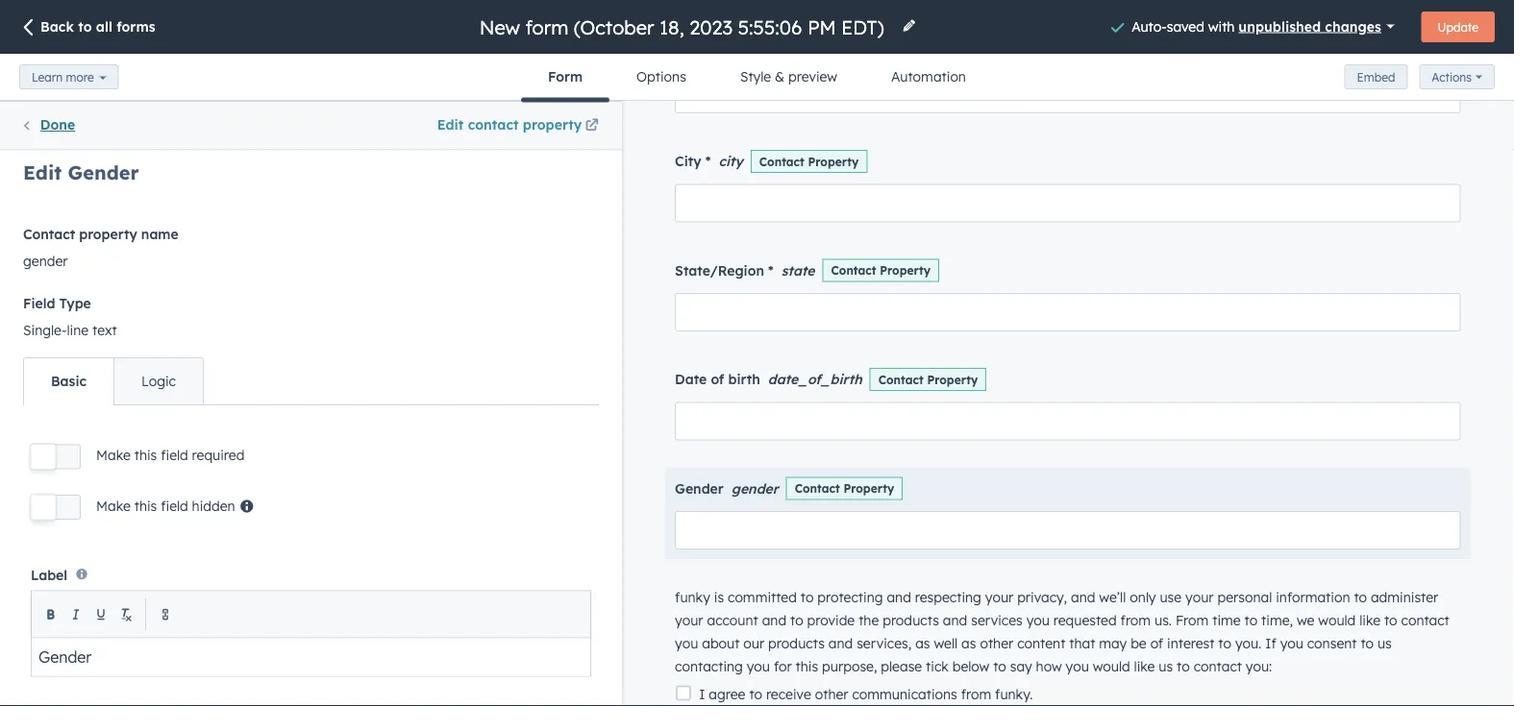 Task type: vqa. For each thing, say whether or not it's contained in the screenshot.
Jacob Simon icon
no



Task type: describe. For each thing, give the bounding box(es) containing it.
last name
[[112, 356, 178, 373]]

done
[[40, 116, 75, 133]]

contact property name
[[23, 226, 179, 243]]

auto-
[[1132, 18, 1167, 34]]

changes
[[1325, 18, 1381, 34]]

make this field hidden button
[[31, 495, 254, 520]]

2 link opens in a new window image from the top
[[585, 120, 599, 133]]

none field inside page section element
[[478, 14, 890, 40]]

single-line text
[[23, 322, 117, 339]]

mobile
[[112, 679, 154, 696]]

gender
[[68, 161, 139, 185]]

label button
[[31, 555, 591, 677]]

used
[[116, 266, 147, 283]]

make for make this field hidden
[[96, 498, 131, 514]]

name for last name
[[142, 356, 178, 373]]

edit for edit gender
[[23, 161, 62, 185]]

style & preview button
[[713, 54, 864, 100]]

1 link opens in a new window image from the top
[[585, 115, 599, 138]]

phone number
[[112, 448, 204, 465]]

1 vertical spatial property
[[79, 226, 137, 243]]

field type
[[23, 295, 91, 312]]

new
[[477, 116, 502, 133]]

create new
[[431, 116, 502, 133]]

options button
[[610, 54, 713, 100]]

options
[[637, 68, 686, 85]]

actions button
[[1419, 65, 1495, 90]]

single-
[[23, 322, 67, 339]]

first name
[[112, 310, 179, 326]]

learn
[[32, 70, 63, 84]]

navigation containing existing properties
[[0, 101, 622, 149]]

page section element
[[0, 0, 1514, 102]]

logic link
[[113, 359, 203, 405]]

learn more
[[32, 70, 94, 84]]

required
[[192, 447, 245, 464]]

1 vertical spatial number
[[201, 679, 249, 696]]

make for make this field required
[[96, 447, 131, 464]]

edit contact property
[[437, 116, 582, 133]]

existing properties button
[[1, 102, 311, 148]]

phone
[[157, 679, 197, 696]]

unpublished changes
[[1239, 18, 1381, 34]]

saved
[[1167, 18, 1205, 34]]

basic link
[[24, 359, 113, 405]]

phone
[[112, 448, 151, 465]]

name for first name
[[143, 310, 179, 326]]

text
[[92, 322, 117, 339]]

this for required
[[134, 447, 157, 464]]

all
[[96, 18, 112, 35]]

auto-saved with
[[1132, 18, 1239, 34]]

learn more button
[[19, 64, 119, 89]]

properties inside button
[[150, 116, 219, 133]]

frequently
[[39, 266, 112, 283]]

&
[[775, 68, 785, 85]]

label
[[31, 567, 67, 583]]

with
[[1208, 18, 1235, 34]]

country/region
[[112, 633, 213, 649]]

field for required
[[161, 447, 188, 464]]

form button
[[521, 54, 610, 102]]

frequently used properties
[[39, 266, 221, 283]]

type
[[59, 295, 91, 312]]



Task type: locate. For each thing, give the bounding box(es) containing it.
1 vertical spatial make
[[96, 498, 131, 514]]

properties right used
[[152, 266, 221, 283]]

edit gender
[[23, 161, 139, 185]]

1 vertical spatial this
[[134, 498, 157, 514]]

2 this from the top
[[134, 498, 157, 514]]

contact
[[468, 116, 519, 133]]

field
[[23, 295, 55, 312]]

frequently used properties button
[[23, 263, 599, 287]]

0 horizontal spatial edit
[[23, 161, 62, 185]]

1 vertical spatial field
[[161, 498, 188, 514]]

existing
[[93, 116, 146, 133]]

make up make this field hidden button
[[96, 447, 131, 464]]

form
[[548, 68, 583, 85]]

1 horizontal spatial property
[[523, 116, 582, 133]]

0 vertical spatial properties
[[150, 116, 219, 133]]

None field
[[478, 14, 890, 40]]

preview
[[788, 68, 837, 85]]

0 vertical spatial property
[[523, 116, 582, 133]]

edit for edit contact property
[[437, 116, 464, 133]]

style & preview
[[740, 68, 837, 85]]

0 vertical spatial name
[[141, 226, 179, 243]]

properties inside dropdown button
[[152, 266, 221, 283]]

0 horizontal spatial property
[[79, 226, 137, 243]]

last
[[112, 356, 139, 373]]

1 vertical spatial name
[[143, 310, 179, 326]]

2 vertical spatial name
[[142, 356, 178, 373]]

first
[[112, 310, 139, 326]]

line
[[67, 322, 89, 339]]

name
[[141, 226, 179, 243], [143, 310, 179, 326], [142, 356, 178, 373]]

search properties search field
[[23, 179, 599, 217]]

make inside button
[[96, 498, 131, 514]]

field right phone
[[161, 447, 188, 464]]

unpublished
[[1239, 18, 1321, 34]]

actions
[[1432, 70, 1472, 84]]

this inside button
[[134, 498, 157, 514]]

this down make this field required button
[[134, 498, 157, 514]]

tab list
[[23, 358, 204, 406]]

field inside make this field hidden button
[[161, 498, 188, 514]]

navigation inside page section element
[[521, 54, 993, 102]]

0 vertical spatial make
[[96, 447, 131, 464]]

hidden
[[192, 498, 235, 514]]

this
[[134, 447, 157, 464], [134, 498, 157, 514]]

back to all forms link
[[19, 18, 155, 39]]

make this field required button
[[31, 444, 245, 470]]

this up make this field hidden button
[[134, 447, 157, 464]]

link opens in a new window image
[[585, 115, 599, 138], [585, 120, 599, 133]]

0 vertical spatial field
[[161, 447, 188, 464]]

2 field from the top
[[161, 498, 188, 514]]

0 vertical spatial edit
[[437, 116, 464, 133]]

edit
[[437, 116, 464, 133], [23, 161, 62, 185]]

back
[[40, 18, 74, 35]]

field for hidden
[[161, 498, 188, 514]]

name up 'logic'
[[142, 356, 178, 373]]

1 this from the top
[[134, 447, 157, 464]]

0 vertical spatial number
[[155, 448, 204, 465]]

more
[[66, 70, 94, 84]]

property down form 'button'
[[523, 116, 582, 133]]

1 vertical spatial properties
[[152, 266, 221, 283]]

done button
[[20, 113, 75, 138]]

field inside make this field required button
[[161, 447, 188, 464]]

property up frequently used properties
[[79, 226, 137, 243]]

navigation containing form
[[521, 54, 993, 102]]

properties
[[150, 116, 219, 133], [152, 266, 221, 283]]

to
[[78, 18, 92, 35]]

embed button
[[1345, 64, 1408, 89]]

automation
[[891, 68, 966, 85]]

field
[[161, 447, 188, 464], [161, 498, 188, 514]]

update
[[1438, 20, 1479, 34]]

name right first
[[143, 310, 179, 326]]

existing properties
[[93, 116, 219, 133]]

update button
[[1422, 12, 1495, 42]]

this inside button
[[134, 447, 157, 464]]

property
[[523, 116, 582, 133], [79, 226, 137, 243]]

create
[[431, 116, 473, 133]]

back to all forms
[[40, 18, 155, 35]]

2 make from the top
[[96, 498, 131, 514]]

1 horizontal spatial edit
[[437, 116, 464, 133]]

automation button
[[864, 54, 993, 100]]

unpublished changes button
[[1239, 13, 1395, 40]]

style
[[740, 68, 771, 85]]

1 field from the top
[[161, 447, 188, 464]]

forms
[[117, 18, 155, 35]]

navigation
[[521, 54, 993, 102], [0, 101, 622, 149]]

make down phone
[[96, 498, 131, 514]]

number
[[155, 448, 204, 465], [201, 679, 249, 696]]

application
[[31, 591, 591, 677]]

create new button
[[311, 102, 621, 148]]

tab list containing basic
[[23, 358, 204, 406]]

name up used
[[141, 226, 179, 243]]

make inside button
[[96, 447, 131, 464]]

embed
[[1357, 70, 1395, 84]]

gender
[[23, 253, 68, 270]]

edit down done button
[[23, 161, 62, 185]]

1 vertical spatial edit
[[23, 161, 62, 185]]

properties right the existing on the left top of the page
[[150, 116, 219, 133]]

this for hidden
[[134, 498, 157, 514]]

contact
[[23, 226, 75, 243]]

edit left new
[[437, 116, 464, 133]]

make
[[96, 447, 131, 464], [96, 498, 131, 514]]

basic
[[51, 373, 87, 390]]

mobile phone number
[[112, 679, 249, 696]]

logic
[[141, 373, 176, 390]]

make this field hidden
[[96, 498, 235, 514]]

field left the hidden
[[161, 498, 188, 514]]

1 make from the top
[[96, 447, 131, 464]]

0 vertical spatial this
[[134, 447, 157, 464]]

make this field required
[[96, 447, 245, 464]]



